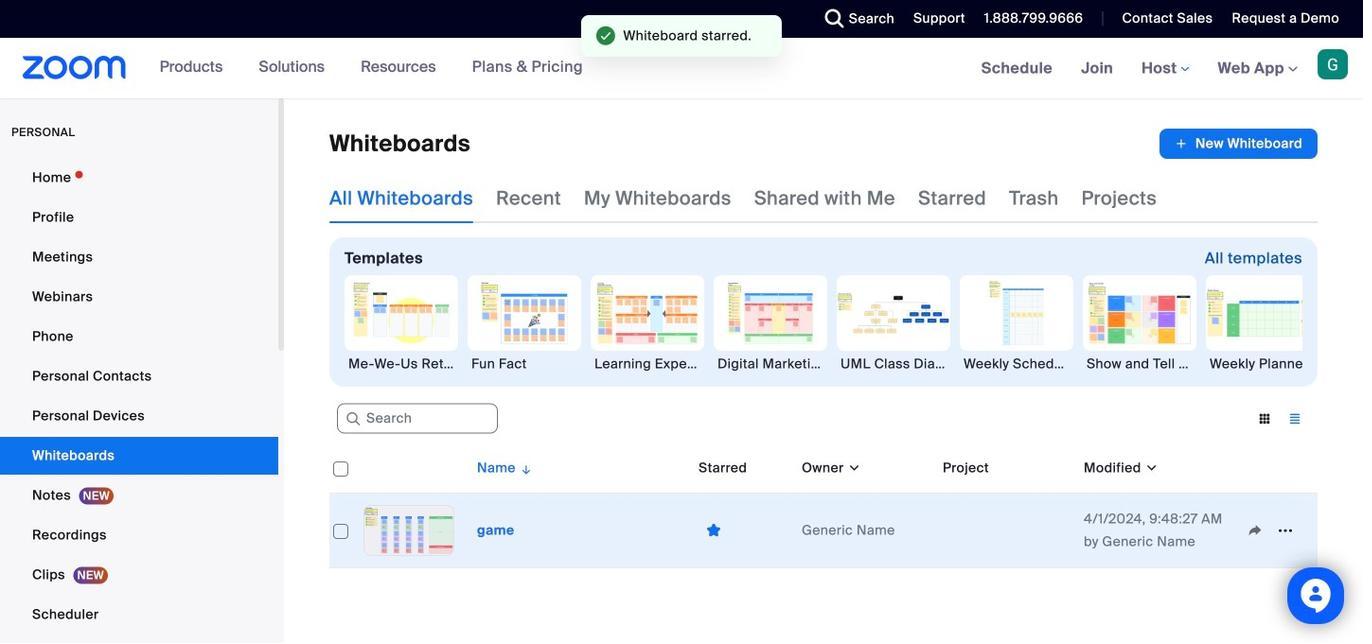 Task type: locate. For each thing, give the bounding box(es) containing it.
click to unstar the whiteboard game image
[[699, 522, 729, 540]]

personal menu menu
[[0, 159, 278, 644]]

weekly schedule element
[[960, 355, 1074, 374]]

game element
[[477, 522, 515, 540]]

fun fact element
[[468, 355, 581, 374]]

meetings navigation
[[968, 38, 1364, 100]]

tabs of all whiteboard page tab list
[[330, 174, 1157, 223]]

thumbnail of game image
[[365, 507, 454, 556]]

share image
[[1241, 523, 1271, 540]]

show and tell with a twist element
[[1083, 355, 1197, 374]]

zoom logo image
[[23, 56, 127, 80]]

game, modified at apr 01, 2024 by generic name, link image
[[364, 506, 455, 557]]

banner
[[0, 38, 1364, 100]]

success image
[[597, 27, 616, 45]]

grid mode, not selected image
[[1250, 411, 1280, 428]]

cell
[[936, 494, 1077, 569]]

profile picture image
[[1318, 49, 1349, 80]]

me-we-us retrospective element
[[345, 355, 458, 374]]

list mode, selected image
[[1280, 411, 1311, 428]]

application
[[1160, 129, 1318, 159], [330, 444, 1318, 569], [1241, 517, 1311, 545]]

more options for game image
[[1271, 523, 1301, 540]]

learning experience canvas element
[[591, 355, 705, 374]]

uml class diagram element
[[837, 355, 951, 374]]



Task type: describe. For each thing, give the bounding box(es) containing it.
weekly planner element
[[1206, 355, 1320, 374]]

arrow down image
[[516, 457, 533, 480]]

digital marketing canvas element
[[714, 355, 828, 374]]

product information navigation
[[145, 38, 597, 98]]

Search text field
[[337, 404, 498, 434]]



Task type: vqa. For each thing, say whether or not it's contained in the screenshot.
User
no



